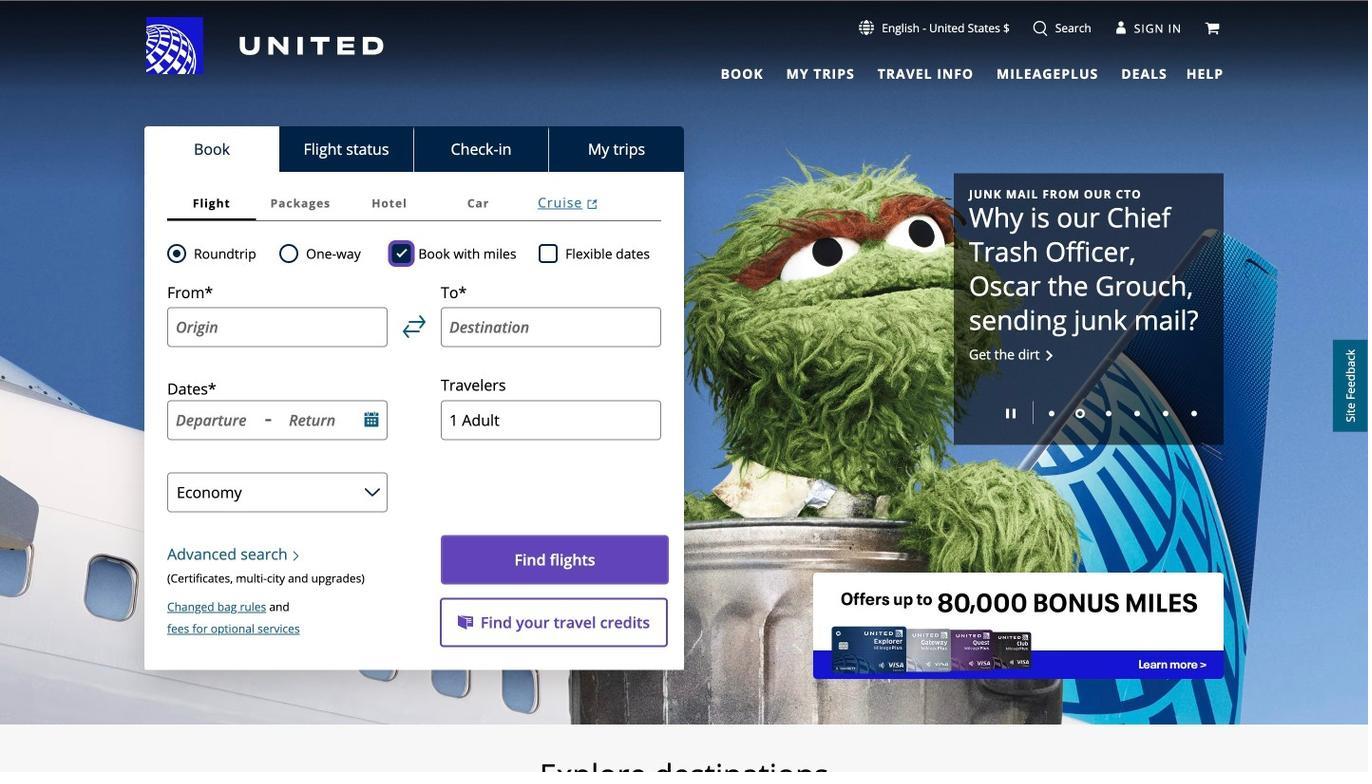 Task type: vqa. For each thing, say whether or not it's contained in the screenshot.
One Way Flight search element
yes



Task type: locate. For each thing, give the bounding box(es) containing it.
carousel buttons element
[[970, 395, 1209, 430]]

slide 5 of 6 image
[[1164, 411, 1169, 417]]

slide 4 of 6 image
[[1135, 411, 1141, 417]]

slide 2 of 6 image
[[1076, 409, 1086, 419]]

navigation
[[0, 16, 1369, 85]]

explore destinations element
[[0, 757, 1369, 773]]

united logo link to homepage image
[[146, 17, 384, 74]]

pause image
[[1007, 409, 1016, 419]]

2 vertical spatial tab list
[[167, 185, 662, 222]]

round trip flight search element
[[186, 242, 256, 265]]

tab list
[[710, 57, 1172, 85], [145, 126, 684, 172], [167, 185, 662, 222]]

view cart, click to view list of recently searched saved trips. image
[[1205, 21, 1221, 36]]

main content
[[0, 1, 1369, 773]]

Departure text field
[[176, 410, 257, 431]]

slide 1 of 6 image
[[1050, 411, 1055, 417]]



Task type: describe. For each thing, give the bounding box(es) containing it.
currently in english united states	$ enter to change image
[[860, 20, 875, 35]]

Return text field
[[289, 410, 358, 431]]

book with miles element
[[392, 242, 539, 265]]

slide 3 of 6 image
[[1107, 411, 1112, 417]]

reverse origin and destination image
[[403, 316, 426, 338]]

Destination text field
[[441, 307, 662, 347]]

1 vertical spatial tab list
[[145, 126, 684, 172]]

slide 6 of 6 image
[[1192, 411, 1198, 417]]

Origin text field
[[167, 307, 388, 347]]

0 vertical spatial tab list
[[710, 57, 1172, 85]]

one way flight search element
[[299, 242, 361, 265]]



